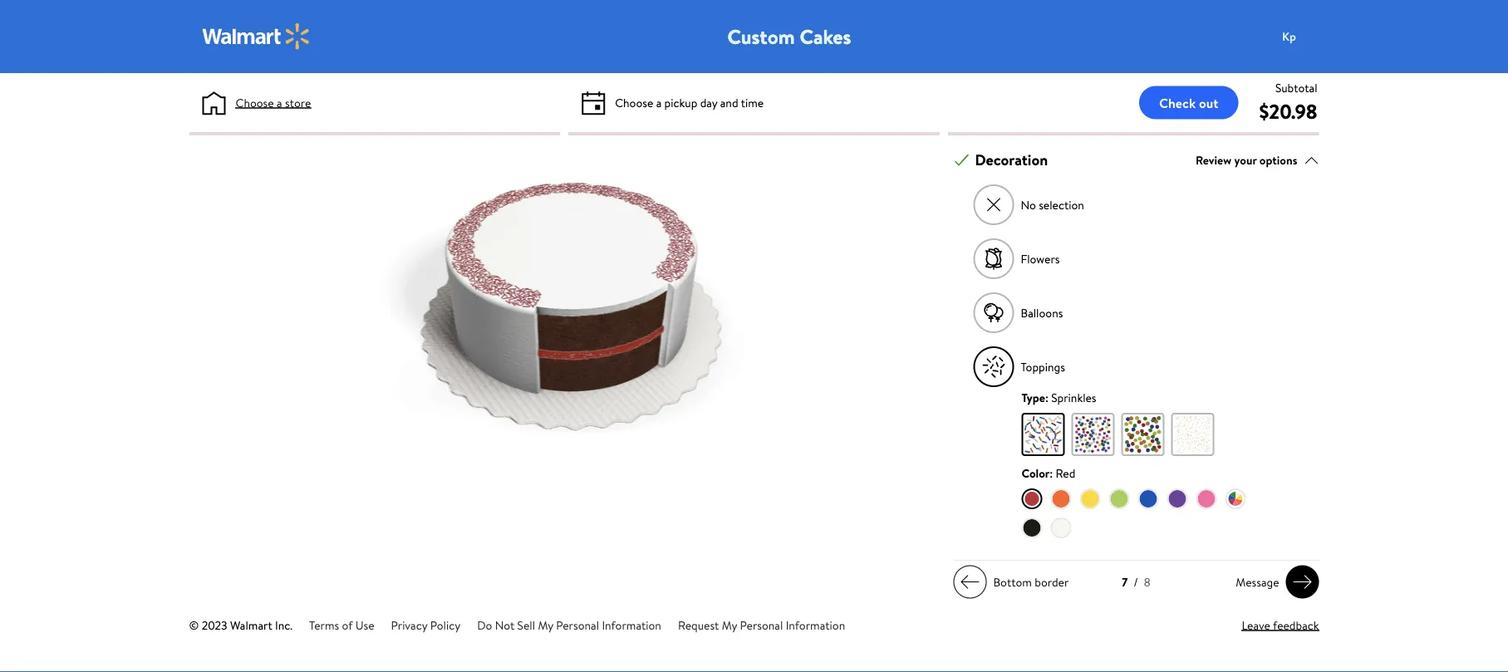 Task type: describe. For each thing, give the bounding box(es) containing it.
8
[[1144, 574, 1151, 591]]

choose for choose a pickup day and time
[[615, 94, 653, 111]]

review your options element
[[1196, 151, 1298, 169]]

7 / 8
[[1122, 574, 1151, 591]]

kp button
[[1273, 20, 1339, 53]]

remove image
[[985, 196, 1003, 214]]

check out
[[1159, 93, 1219, 112]]

sell
[[517, 617, 535, 633]]

balloons
[[1021, 305, 1063, 321]]

1 my from the left
[[538, 617, 553, 633]]

privacy policy link
[[391, 617, 460, 633]]

kp
[[1282, 28, 1296, 44]]

privacy
[[391, 617, 427, 633]]

terms of use link
[[309, 617, 374, 633]]

out
[[1199, 93, 1219, 112]]

selection
[[1039, 197, 1084, 213]]

request
[[678, 617, 719, 633]]

check
[[1159, 93, 1196, 112]]

cakes
[[800, 22, 851, 50]]

up arrow image
[[1304, 153, 1319, 168]]

terms of use
[[309, 617, 374, 633]]

review your options
[[1196, 152, 1298, 168]]

walmart
[[230, 617, 272, 633]]

options
[[1260, 152, 1298, 168]]

inc.
[[275, 617, 293, 633]]

: for color
[[1050, 465, 1053, 481]]

/
[[1134, 574, 1138, 591]]

review
[[1196, 152, 1232, 168]]

custom
[[727, 22, 795, 50]]

©
[[189, 617, 199, 633]]

do
[[477, 617, 492, 633]]

2 my from the left
[[722, 617, 737, 633]]

of
[[342, 617, 353, 633]]

2 personal from the left
[[740, 617, 783, 633]]

no selection
[[1021, 197, 1084, 213]]

2 information from the left
[[786, 617, 845, 633]]

choose for choose a store
[[236, 94, 274, 111]]

custom cakes
[[727, 22, 851, 50]]



Task type: locate. For each thing, give the bounding box(es) containing it.
1 horizontal spatial icon for continue arrow image
[[1293, 572, 1312, 592]]

bottom border
[[993, 574, 1069, 590]]

:
[[1045, 389, 1049, 406], [1050, 465, 1053, 481]]

1 horizontal spatial choose
[[615, 94, 653, 111]]

personal
[[556, 617, 599, 633], [740, 617, 783, 633]]

a left pickup
[[656, 94, 662, 111]]

1 information from the left
[[602, 617, 661, 633]]

a left store
[[277, 94, 282, 111]]

request my personal information
[[678, 617, 845, 633]]

© 2023 walmart inc.
[[189, 617, 293, 633]]

your
[[1234, 152, 1257, 168]]

0 horizontal spatial icon for continue arrow image
[[960, 572, 980, 592]]

information
[[602, 617, 661, 633], [786, 617, 845, 633]]

personal right request
[[740, 617, 783, 633]]

not
[[495, 617, 515, 633]]

icon for continue arrow image up feedback
[[1293, 572, 1312, 592]]

do not sell my personal information
[[477, 617, 661, 633]]

2 a from the left
[[656, 94, 662, 111]]

a for pickup
[[656, 94, 662, 111]]

my right sell
[[538, 617, 553, 633]]

pickup
[[664, 94, 697, 111]]

0 vertical spatial :
[[1045, 389, 1049, 406]]

1 choose from the left
[[236, 94, 274, 111]]

choose inside choose a store link
[[236, 94, 274, 111]]

use
[[356, 617, 374, 633]]

type : sprinkles
[[1022, 389, 1096, 406]]

icon for continue arrow image
[[960, 572, 980, 592], [1293, 572, 1312, 592]]

choose a store link
[[236, 94, 311, 111]]

icon for continue arrow image inside bottom border link
[[960, 572, 980, 592]]

back to walmart.com image
[[202, 23, 310, 50]]

choose left pickup
[[615, 94, 653, 111]]

review your options link
[[1196, 149, 1319, 171]]

2023
[[202, 617, 227, 633]]

1 vertical spatial :
[[1050, 465, 1053, 481]]

policy
[[430, 617, 460, 633]]

time
[[741, 94, 764, 111]]

personal right sell
[[556, 617, 599, 633]]

privacy policy
[[391, 617, 460, 633]]

2 icon for continue arrow image from the left
[[1293, 572, 1312, 592]]

my
[[538, 617, 553, 633], [722, 617, 737, 633]]

: left the sprinkles
[[1045, 389, 1049, 406]]

0 horizontal spatial a
[[277, 94, 282, 111]]

check out button
[[1139, 86, 1239, 119]]

leave feedback button
[[1242, 617, 1319, 634]]

terms
[[309, 617, 339, 633]]

1 horizontal spatial my
[[722, 617, 737, 633]]

choose a pickup day and time
[[615, 94, 764, 111]]

color : red
[[1022, 465, 1075, 481]]

a for store
[[277, 94, 282, 111]]

leave feedback
[[1242, 617, 1319, 633]]

red
[[1056, 465, 1075, 481]]

1 horizontal spatial information
[[786, 617, 845, 633]]

a
[[277, 94, 282, 111], [656, 94, 662, 111]]

no
[[1021, 197, 1036, 213]]

choose
[[236, 94, 274, 111], [615, 94, 653, 111]]

0 horizontal spatial information
[[602, 617, 661, 633]]

icon for continue arrow image inside message link
[[1293, 572, 1312, 592]]

choose a store
[[236, 94, 311, 111]]

color
[[1022, 465, 1050, 481]]

1 horizontal spatial a
[[656, 94, 662, 111]]

feedback
[[1273, 617, 1319, 633]]

leave
[[1242, 617, 1270, 633]]

: for type
[[1045, 389, 1049, 406]]

do not sell my personal information link
[[477, 617, 661, 633]]

sprinkles
[[1051, 389, 1096, 406]]

message link
[[1229, 566, 1319, 599]]

border
[[1035, 574, 1069, 590]]

bottom border link
[[954, 566, 1076, 599]]

store
[[285, 94, 311, 111]]

7
[[1122, 574, 1128, 591]]

1 horizontal spatial :
[[1050, 465, 1053, 481]]

message
[[1236, 574, 1279, 590]]

1 a from the left
[[277, 94, 282, 111]]

ok image
[[954, 153, 969, 168]]

subtotal $20.98
[[1259, 79, 1317, 125]]

0 horizontal spatial :
[[1045, 389, 1049, 406]]

1 horizontal spatial personal
[[740, 617, 783, 633]]

2 choose from the left
[[615, 94, 653, 111]]

decoration
[[975, 150, 1048, 170]]

bottom
[[993, 574, 1032, 590]]

: left red
[[1050, 465, 1053, 481]]

subtotal
[[1275, 79, 1317, 96]]

0 horizontal spatial my
[[538, 617, 553, 633]]

icon for continue arrow image left "bottom"
[[960, 572, 980, 592]]

my right request
[[722, 617, 737, 633]]

and
[[720, 94, 738, 111]]

1 personal from the left
[[556, 617, 599, 633]]

1 icon for continue arrow image from the left
[[960, 572, 980, 592]]

0 horizontal spatial personal
[[556, 617, 599, 633]]

type
[[1022, 389, 1045, 406]]

flowers
[[1021, 251, 1060, 267]]

0 horizontal spatial choose
[[236, 94, 274, 111]]

day
[[700, 94, 717, 111]]

toppings
[[1021, 359, 1065, 375]]

choose left store
[[236, 94, 274, 111]]

request my personal information link
[[678, 617, 845, 633]]

$20.98
[[1259, 97, 1317, 125]]



Task type: vqa. For each thing, say whether or not it's contained in the screenshot.
first the Icon for Continue Arrow from left
yes



